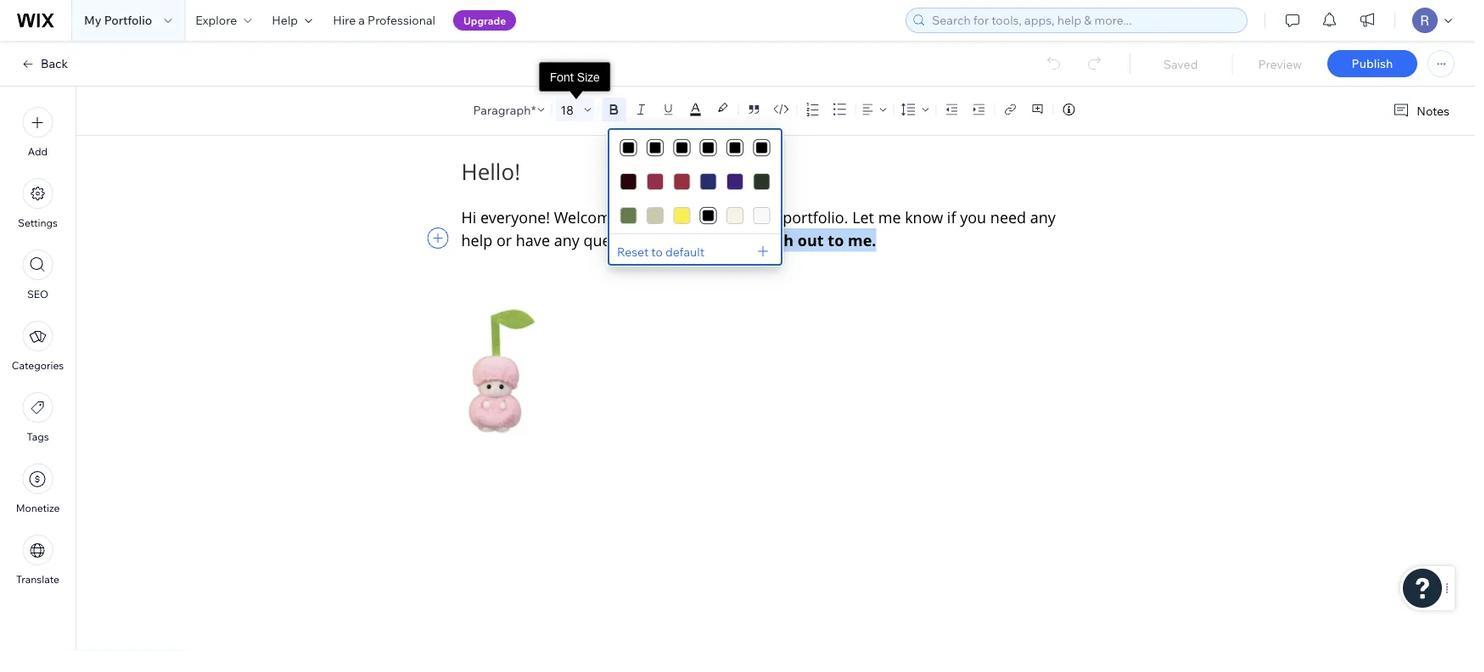 Task type: vqa. For each thing, say whether or not it's contained in the screenshot.
Settings
yes



Task type: describe. For each thing, give the bounding box(es) containing it.
Add a Catchy Title text field
[[461, 157, 1078, 187]]

or
[[497, 230, 512, 250]]

you
[[960, 207, 987, 227]]

portfolio
[[104, 13, 152, 28]]

questions.
[[584, 230, 657, 250]]

help button
[[262, 0, 323, 41]]

translate button
[[16, 535, 59, 586]]

1 vertical spatial any
[[554, 230, 580, 250]]

reset
[[617, 244, 649, 259]]

paragraph
[[473, 102, 531, 117]]

*
[[531, 102, 536, 117]]

my
[[84, 13, 101, 28]]

upgrade button
[[453, 10, 516, 31]]

categories
[[12, 359, 64, 372]]

everyone!
[[480, 207, 550, 227]]

to inside hi everyone! welcome to my personal online portfolio. let me know if you need any help or have any questions.
[[624, 207, 638, 227]]

translate
[[16, 573, 59, 586]]

portfolio.
[[783, 207, 848, 227]]

hire a professional link
[[323, 0, 446, 41]]

welcome
[[554, 207, 620, 227]]

tags
[[27, 430, 49, 443]]

default
[[665, 244, 705, 259]]

feel free to reach out to me.
[[661, 230, 876, 250]]

hire
[[333, 13, 356, 28]]

paragraph *
[[473, 102, 536, 117]]

my portfolio
[[84, 13, 152, 28]]

online
[[735, 207, 779, 227]]

hi everyone! welcome to my personal online portfolio. let me know if you need any help or have any questions.
[[461, 207, 1060, 250]]

upgrade
[[463, 14, 506, 27]]

feel
[[661, 230, 692, 250]]

to right free
[[731, 230, 747, 250]]

categories button
[[12, 321, 64, 372]]

free
[[696, 230, 727, 250]]

settings button
[[18, 178, 58, 229]]

hi
[[461, 207, 477, 227]]

back
[[41, 56, 68, 71]]

my
[[642, 207, 664, 227]]

to right 'out'
[[828, 230, 844, 250]]

professional
[[368, 13, 435, 28]]

Font Size field
[[559, 101, 578, 118]]

have
[[516, 230, 550, 250]]

help
[[272, 13, 298, 28]]

seo
[[27, 288, 48, 301]]

reach
[[751, 230, 794, 250]]

help
[[461, 230, 493, 250]]

0 vertical spatial any
[[1030, 207, 1056, 227]]



Task type: locate. For each thing, give the bounding box(es) containing it.
publish button
[[1328, 50, 1418, 77]]

need
[[991, 207, 1026, 227]]

to left my
[[624, 207, 638, 227]]

to right "reset"
[[651, 244, 663, 259]]

add
[[28, 145, 48, 158]]

0 horizontal spatial any
[[554, 230, 580, 250]]

explore
[[196, 13, 237, 28]]

Search for tools, apps, help & more... field
[[927, 8, 1242, 32]]

1 horizontal spatial any
[[1030, 207, 1056, 227]]

notes
[[1417, 103, 1450, 118]]

know
[[905, 207, 943, 227]]

menu containing add
[[0, 97, 76, 596]]

hire a professional
[[333, 13, 435, 28]]

any
[[1030, 207, 1056, 227], [554, 230, 580, 250]]

me
[[878, 207, 901, 227]]

add button
[[22, 107, 53, 158]]

tags button
[[22, 392, 53, 443]]

to
[[624, 207, 638, 227], [731, 230, 747, 250], [828, 230, 844, 250], [651, 244, 663, 259]]

back button
[[20, 56, 68, 71]]

me.
[[848, 230, 876, 250]]

any right need
[[1030, 207, 1056, 227]]

a
[[359, 13, 365, 28]]

monetize
[[16, 502, 60, 514]]

out
[[798, 230, 824, 250]]

monetize button
[[16, 464, 60, 514]]

any down welcome
[[554, 230, 580, 250]]

menu
[[0, 97, 76, 596]]

seo button
[[22, 250, 53, 301]]

if
[[947, 207, 956, 227]]

personal
[[668, 207, 731, 227]]

reset to default
[[617, 244, 705, 259]]

publish
[[1352, 56, 1393, 71]]

let
[[852, 207, 874, 227]]

settings
[[18, 216, 58, 229]]

notes button
[[1386, 99, 1455, 122]]



